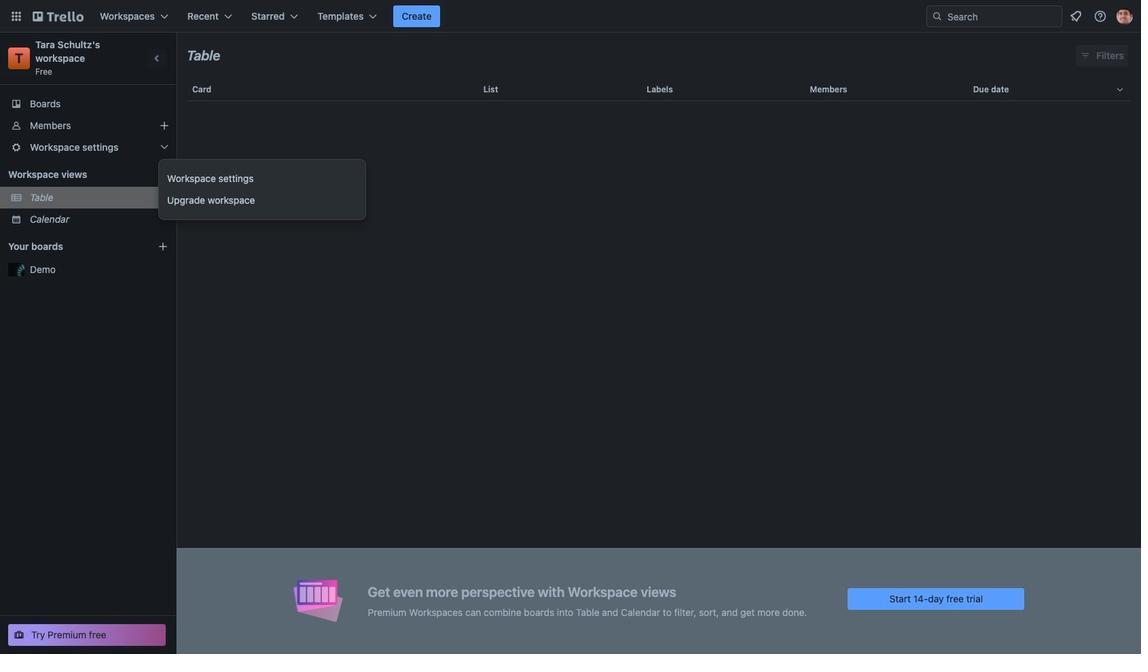 Task type: vqa. For each thing, say whether or not it's contained in the screenshot.
Open Information Menu image
yes



Task type: describe. For each thing, give the bounding box(es) containing it.
primary element
[[0, 0, 1141, 33]]

0 notifications image
[[1068, 8, 1084, 24]]

james peterson (jamespeterson93) image
[[1117, 8, 1133, 24]]



Task type: locate. For each thing, give the bounding box(es) containing it.
your boards with 1 items element
[[8, 238, 137, 255]]

row
[[187, 73, 1131, 106]]

workspace navigation collapse icon image
[[148, 49, 167, 68]]

search image
[[932, 11, 943, 22]]

open information menu image
[[1094, 10, 1107, 23]]

add board image
[[158, 241, 168, 252]]

back to home image
[[33, 5, 84, 27]]

Search field
[[927, 5, 1063, 27]]

table
[[177, 73, 1141, 654]]

None text field
[[187, 43, 220, 69]]



